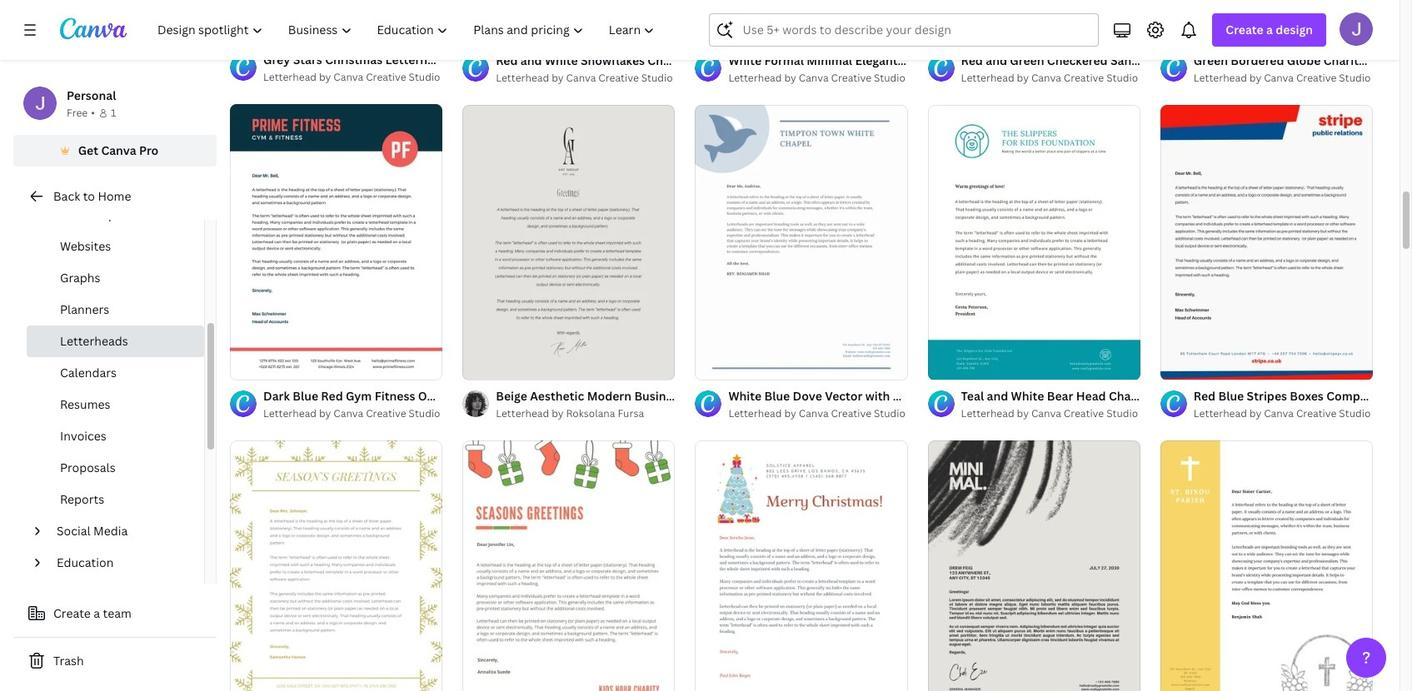 Task type: vqa. For each thing, say whether or not it's contained in the screenshot.


Task type: describe. For each thing, give the bounding box(es) containing it.
mind
[[60, 207, 88, 222]]

education link
[[50, 547, 194, 579]]

elegant
[[855, 52, 898, 68]]

white inside white blue dove vector with blue dots church letterhead (us) letterhead by canva creative studio
[[729, 388, 762, 404]]

•
[[91, 106, 95, 120]]

red for red and white snowflakes christmas letterhead
[[496, 52, 518, 68]]

studio inside the dark blue red gym fitness official statement letterhead letterhead by canva creative studio
[[409, 406, 440, 420]]

creative inside white formal minimal elegant law firm legal letterhead letterhead by canva creative studio
[[831, 70, 872, 85]]

1
[[111, 106, 116, 120]]

reports link
[[27, 484, 204, 516]]

christmas inside grey stars christmas letterhead letterhead by canva creative studio
[[325, 52, 383, 68]]

media
[[93, 523, 128, 539]]

teal and white bear head charity letterhead image
[[928, 105, 1141, 380]]

white inside red and white snowflakes christmas letterhead letterhead by canva creative studio
[[545, 52, 578, 68]]

checkered
[[1047, 52, 1108, 68]]

trash link
[[13, 645, 217, 678]]

planners link
[[27, 294, 204, 326]]

white blue dove vector with blue dots church letterhead (us) link
[[729, 387, 1085, 406]]

grey
[[263, 52, 290, 68]]

letterhead by canva creative studio link for charity
[[1194, 70, 1373, 86]]

creative inside teal and white bear head charity letterhead letterhead by canva creative studio
[[1064, 407, 1104, 421]]

and for red and green checkered santa letterhead
[[986, 52, 1007, 68]]

teal and white bear head charity letterhead link
[[961, 388, 1217, 406]]

beige aesthetic modern business letterhead link
[[496, 387, 750, 406]]

white formal minimal elegant law firm legal letterhead letterhead by canva creative studio
[[729, 52, 1050, 85]]

stars
[[293, 52, 322, 68]]

dove
[[793, 388, 822, 404]]

a for design
[[1267, 22, 1273, 37]]

invoices
[[60, 428, 107, 444]]

bear
[[1047, 388, 1074, 404]]

back to home
[[53, 188, 131, 204]]

santa
[[1111, 52, 1143, 68]]

beige
[[496, 388, 527, 404]]

green and red gifts christmas letterhead image
[[463, 441, 675, 692]]

reports
[[60, 492, 104, 507]]

green inside the green bordered globe charity letterhe letterhead by canva creative studio
[[1194, 52, 1228, 68]]

back
[[53, 188, 80, 204]]

studio inside the green bordered globe charity letterhe letterhead by canva creative studio
[[1339, 71, 1371, 85]]

blue for dark
[[293, 388, 318, 404]]

christmas inside red and white snowflakes christmas letterhead letterhead by canva creative studio
[[648, 52, 705, 68]]

resumes link
[[27, 389, 204, 421]]

free •
[[67, 106, 95, 120]]

websites
[[60, 238, 111, 254]]

letterhead by canva creative studio
[[1194, 407, 1371, 421]]

to
[[83, 188, 95, 204]]

firm
[[926, 52, 952, 68]]

$ for letterhe
[[1356, 25, 1362, 37]]

social media link
[[50, 516, 194, 547]]

creative inside red and white snowflakes christmas letterhead letterhead by canva creative studio
[[599, 70, 639, 85]]

red and green checkered santa letterhead letterhead by canva creative studio
[[961, 52, 1209, 85]]

education
[[57, 555, 114, 571]]

globe
[[1287, 52, 1321, 68]]

statement
[[461, 388, 521, 404]]

gym
[[346, 388, 372, 404]]

teal and white bear head charity letterhead letterhead by canva creative studio
[[961, 388, 1217, 421]]

green bordered globe charity letterhe link
[[1194, 51, 1412, 70]]

by inside the dark blue red gym fitness official statement letterhead letterhead by canva creative studio
[[319, 406, 331, 420]]

red for red and green checkered santa letterhead
[[961, 52, 983, 68]]

graphs
[[60, 270, 100, 286]]

resumes
[[60, 397, 110, 412]]

by inside white blue dove vector with blue dots church letterhead (us) letterhead by canva creative studio
[[784, 407, 796, 421]]

white formal minimal elegant law firm legal letterhead link
[[729, 51, 1050, 70]]

creative inside grey stars christmas letterhead letterhead by canva creative studio
[[366, 70, 406, 84]]

black and beige simple formal design agency letterhead image
[[928, 441, 1141, 692]]

red and green checkered santa letterhead link
[[961, 51, 1209, 70]]

yellow simple church letterhead image
[[1161, 441, 1373, 692]]

law
[[901, 52, 923, 68]]

by inside beige aesthetic modern business letterhead letterhead by roksolana fursa
[[552, 407, 564, 421]]

jacob simon image
[[1340, 12, 1373, 46]]

calendars
[[60, 365, 117, 381]]

social media
[[57, 523, 128, 539]]

by inside grey stars christmas letterhead letterhead by canva creative studio
[[319, 70, 331, 84]]

canva inside teal and white bear head charity letterhead letterhead by canva creative studio
[[1032, 407, 1061, 421]]

studio inside white formal minimal elegant law firm legal letterhead letterhead by canva creative studio
[[874, 70, 906, 85]]

create for create a design
[[1226, 22, 1264, 37]]

mind maps link
[[27, 199, 204, 231]]

3 blue from the left
[[893, 388, 919, 404]]

dots
[[921, 388, 948, 404]]

fursa
[[618, 407, 644, 421]]

business
[[634, 388, 685, 404]]

snowflakes
[[581, 52, 645, 68]]

invoices link
[[27, 421, 204, 452]]

blue for white
[[764, 388, 790, 404]]

free
[[67, 106, 88, 120]]

canva inside button
[[101, 142, 136, 158]]

white blue dove vector with blue dots church letterhead (us) letterhead by canva creative studio
[[729, 388, 1085, 421]]

creative inside red and green checkered santa letterhead letterhead by canva creative studio
[[1064, 71, 1104, 85]]

by inside the green bordered globe charity letterhe letterhead by canva creative studio
[[1250, 71, 1262, 85]]

green bordered globe charity letterhead image
[[1161, 0, 1373, 44]]

websites link
[[27, 231, 204, 262]]

letterhead by canva creative studio link for vector
[[729, 406, 908, 422]]

pro
[[139, 142, 159, 158]]

canva inside the green bordered globe charity letterhe letterhead by canva creative studio
[[1264, 71, 1294, 85]]

studio inside teal and white bear head charity letterhead letterhead by canva creative studio
[[1107, 407, 1138, 421]]

studio inside red and white snowflakes christmas letterhead letterhead by canva creative studio
[[641, 70, 673, 85]]

canva inside grey stars christmas letterhead letterhead by canva creative studio
[[334, 70, 363, 84]]

gold snowflakes vector christmas letterhead image
[[230, 440, 443, 692]]

$ for santa
[[1123, 25, 1129, 37]]

letterhead by canva creative studio link for letterhead
[[263, 69, 443, 86]]

canva inside white blue dove vector with blue dots church letterhead (us) letterhead by canva creative studio
[[799, 407, 829, 421]]

creative inside the dark blue red gym fitness official statement letterhead letterhead by canva creative studio
[[366, 406, 406, 420]]

official
[[418, 388, 459, 404]]



Task type: locate. For each thing, give the bounding box(es) containing it.
maps
[[91, 207, 122, 222]]

studio inside white blue dove vector with blue dots church letterhead (us) letterhead by canva creative studio
[[874, 407, 906, 421]]

white left dove
[[729, 388, 762, 404]]

1 christmas from the left
[[325, 52, 383, 68]]

(us)
[[1061, 388, 1085, 404]]

red blue stripes boxes company public relations modern letterhead image
[[1161, 105, 1373, 380]]

blue
[[293, 388, 318, 404], [764, 388, 790, 404], [893, 388, 919, 404]]

create a design button
[[1213, 13, 1327, 47]]

letterhead by canva creative studio link
[[263, 69, 443, 86], [496, 70, 675, 86], [729, 70, 908, 86], [961, 70, 1141, 86], [1194, 70, 1373, 86], [263, 405, 443, 422], [729, 406, 908, 422], [961, 406, 1141, 423], [1194, 406, 1373, 423]]

get
[[78, 142, 98, 158]]

team
[[103, 606, 132, 622]]

design
[[1276, 22, 1313, 37]]

and right teal
[[987, 388, 1008, 404]]

proposals
[[60, 460, 116, 476]]

letterhead by canva creative studio link for bear
[[961, 406, 1141, 423]]

1 horizontal spatial green
[[1194, 52, 1228, 68]]

charity down jacob simon icon
[[1324, 52, 1366, 68]]

christmas down grey stars christmas letterhead image
[[325, 52, 383, 68]]

create a team button
[[13, 597, 217, 631]]

red inside the dark blue red gym fitness official statement letterhead letterhead by canva creative studio
[[321, 388, 343, 404]]

0 horizontal spatial charity
[[1109, 388, 1151, 404]]

None search field
[[709, 13, 1099, 47]]

roksolana
[[566, 407, 615, 421]]

studio inside grey stars christmas letterhead letterhead by canva creative studio
[[409, 70, 440, 84]]

and for teal and white bear head charity letterhead
[[987, 388, 1008, 404]]

red and green checkered santa letterhead image
[[928, 0, 1141, 44]]

letterhead by canva creative studio link for gym
[[263, 405, 443, 422]]

0 vertical spatial a
[[1267, 22, 1273, 37]]

2 horizontal spatial blue
[[893, 388, 919, 404]]

white down red and white snowflakes christmas letterhead image
[[545, 52, 578, 68]]

bordered
[[1231, 52, 1284, 68]]

canva inside red and white snowflakes christmas letterhead letterhead by canva creative studio
[[566, 70, 596, 85]]

canva inside red and green checkered santa letterhead letterhead by canva creative studio
[[1032, 71, 1061, 85]]

fitness
[[375, 388, 415, 404]]

1 vertical spatial charity
[[1109, 388, 1151, 404]]

creative
[[366, 70, 406, 84], [599, 70, 639, 85], [831, 70, 872, 85], [1064, 71, 1104, 85], [1297, 71, 1337, 85], [366, 406, 406, 420], [831, 407, 872, 421], [1064, 407, 1104, 421], [1297, 407, 1337, 421]]

red right the firm on the top of page
[[961, 52, 983, 68]]

canva inside the dark blue red gym fitness official statement letterhead letterhead by canva creative studio
[[334, 406, 363, 420]]

graphs link
[[27, 262, 204, 294]]

calendars link
[[27, 357, 204, 389]]

dark blue red gym fitness official statement letterhead link
[[263, 387, 587, 405]]

0 horizontal spatial red
[[321, 388, 343, 404]]

aesthetic
[[530, 388, 584, 404]]

a left team
[[94, 606, 100, 622]]

studio inside red and green checkered santa letterhead letterhead by canva creative studio
[[1107, 71, 1138, 85]]

minimal
[[807, 52, 853, 68]]

and
[[521, 52, 542, 68], [986, 52, 1007, 68], [987, 388, 1008, 404]]

Search search field
[[743, 14, 1089, 46]]

create inside dropdown button
[[1226, 22, 1264, 37]]

2 blue from the left
[[764, 388, 790, 404]]

2 $ from the left
[[1356, 25, 1362, 37]]

grey stars christmas letterhead link
[[263, 51, 448, 69]]

planners
[[60, 302, 109, 317]]

red left gym
[[321, 388, 343, 404]]

canva
[[334, 70, 363, 84], [566, 70, 596, 85], [799, 70, 829, 85], [1032, 71, 1061, 85], [1264, 71, 1294, 85], [101, 142, 136, 158], [334, 406, 363, 420], [799, 407, 829, 421], [1032, 407, 1061, 421], [1264, 407, 1294, 421]]

$ up "green bordered globe charity letterhe" link
[[1356, 25, 1362, 37]]

and inside red and green checkered santa letterhead letterhead by canva creative studio
[[986, 52, 1007, 68]]

0 vertical spatial charity
[[1324, 52, 1366, 68]]

by inside teal and white bear head charity letterhead letterhead by canva creative studio
[[1017, 407, 1029, 421]]

1 horizontal spatial christmas
[[648, 52, 705, 68]]

by inside white formal minimal elegant law firm legal letterhead letterhead by canva creative studio
[[784, 70, 796, 85]]

dark blue red gym fitness official statement letterhead letterhead by canva creative studio
[[263, 388, 587, 420]]

blue right with
[[893, 388, 919, 404]]

green inside red and green checkered santa letterhead letterhead by canva creative studio
[[1010, 52, 1044, 68]]

create inside button
[[53, 606, 91, 622]]

creative inside the green bordered globe charity letterhe letterhead by canva creative studio
[[1297, 71, 1337, 85]]

green left bordered
[[1194, 52, 1228, 68]]

social
[[57, 523, 91, 539]]

$ up the santa
[[1123, 25, 1129, 37]]

red and white snowflakes christmas letterhead image
[[463, 0, 675, 44]]

modern
[[587, 388, 632, 404]]

1 blue from the left
[[293, 388, 318, 404]]

0 horizontal spatial blue
[[293, 388, 318, 404]]

beige aesthetic modern business letterhead image
[[463, 105, 675, 380]]

and right legal
[[986, 52, 1007, 68]]

a left design on the top right of page
[[1267, 22, 1273, 37]]

create for create a team
[[53, 606, 91, 622]]

legal
[[954, 52, 984, 68]]

christmas
[[325, 52, 383, 68], [648, 52, 705, 68]]

0 horizontal spatial a
[[94, 606, 100, 622]]

by inside red and green checkered santa letterhead letterhead by canva creative studio
[[1017, 71, 1029, 85]]

and inside red and white snowflakes christmas letterhead letterhead by canva creative studio
[[521, 52, 542, 68]]

create a design
[[1226, 22, 1313, 37]]

teal
[[961, 388, 984, 404]]

by inside red and white snowflakes christmas letterhead letterhead by canva creative studio
[[552, 70, 564, 85]]

red inside red and green checkered santa letterhead letterhead by canva creative studio
[[961, 52, 983, 68]]

letterhead by canva creative studio link for checkered
[[961, 70, 1141, 86]]

a
[[1267, 22, 1273, 37], [94, 606, 100, 622]]

aqua and red christmas letterhead image
[[695, 441, 908, 692]]

creative inside white blue dove vector with blue dots church letterhead (us) letterhead by canva creative studio
[[831, 407, 872, 421]]

1 vertical spatial a
[[94, 606, 100, 622]]

0 horizontal spatial christmas
[[325, 52, 383, 68]]

blue inside the dark blue red gym fitness official statement letterhead letterhead by canva creative studio
[[293, 388, 318, 404]]

0 horizontal spatial $
[[1123, 25, 1129, 37]]

create
[[1226, 22, 1264, 37], [53, 606, 91, 622]]

0 vertical spatial create
[[1226, 22, 1264, 37]]

charity right the head
[[1109, 388, 1151, 404]]

create up bordered
[[1226, 22, 1264, 37]]

white left formal
[[729, 52, 762, 68]]

by
[[319, 70, 331, 84], [552, 70, 564, 85], [784, 70, 796, 85], [1017, 71, 1029, 85], [1250, 71, 1262, 85], [319, 406, 331, 420], [552, 407, 564, 421], [784, 407, 796, 421], [1017, 407, 1029, 421], [1250, 407, 1262, 421]]

charity inside the green bordered globe charity letterhe letterhead by canva creative studio
[[1324, 52, 1366, 68]]

red and white snowflakes christmas letterhead link
[[496, 51, 771, 70]]

white inside white formal minimal elegant law firm legal letterhead letterhead by canva creative studio
[[729, 52, 762, 68]]

personal
[[67, 87, 116, 103]]

2 green from the left
[[1194, 52, 1228, 68]]

1 vertical spatial create
[[53, 606, 91, 622]]

0 horizontal spatial create
[[53, 606, 91, 622]]

red down red and white snowflakes christmas letterhead image
[[496, 52, 518, 68]]

proposals link
[[27, 452, 204, 484]]

trash
[[53, 653, 84, 669]]

formal
[[764, 52, 804, 68]]

grey stars christmas letterhead letterhead by canva creative studio
[[263, 52, 448, 84]]

dark
[[263, 388, 290, 404]]

green down red and green checkered santa letterhead image
[[1010, 52, 1044, 68]]

blue right dark
[[293, 388, 318, 404]]

1 horizontal spatial red
[[496, 52, 518, 68]]

1 horizontal spatial a
[[1267, 22, 1273, 37]]

vector
[[825, 388, 863, 404]]

studio
[[409, 70, 440, 84], [641, 70, 673, 85], [874, 70, 906, 85], [1107, 71, 1138, 85], [1339, 71, 1371, 85], [409, 406, 440, 420], [874, 407, 906, 421], [1107, 407, 1138, 421], [1339, 407, 1371, 421]]

letterhead inside the green bordered globe charity letterhe letterhead by canva creative studio
[[1194, 71, 1247, 85]]

1 horizontal spatial create
[[1226, 22, 1264, 37]]

0 horizontal spatial green
[[1010, 52, 1044, 68]]

grey stars christmas letterhead image
[[230, 0, 443, 44]]

get canva pro button
[[13, 135, 217, 167]]

letterhe
[[1368, 52, 1412, 68]]

red inside red and white snowflakes christmas letterhead letterhead by canva creative studio
[[496, 52, 518, 68]]

top level navigation element
[[147, 13, 669, 47]]

dark blue red gym fitness official statement letterhead image
[[230, 104, 443, 380]]

create a team
[[53, 606, 132, 622]]

1 green from the left
[[1010, 52, 1044, 68]]

1 horizontal spatial $
[[1356, 25, 1362, 37]]

church
[[951, 388, 992, 404]]

christmas right 'snowflakes'
[[648, 52, 705, 68]]

letterhead by canva creative studio link for snowflakes
[[496, 70, 675, 86]]

letterhead by canva creative studio link for elegant
[[729, 70, 908, 86]]

head
[[1076, 388, 1106, 404]]

letterheads
[[60, 333, 128, 349]]

back to home link
[[13, 180, 217, 213]]

white left bear
[[1011, 388, 1044, 404]]

with
[[866, 388, 890, 404]]

white formal minimal elegant law firm legal letterhead image
[[695, 0, 908, 44]]

white blue dove vector with blue dots church letterhead (us) image
[[695, 105, 908, 380]]

red and white snowflakes christmas letterhead letterhead by canva creative studio
[[496, 52, 771, 85]]

white inside teal and white bear head charity letterhead letterhead by canva creative studio
[[1011, 388, 1044, 404]]

get canva pro
[[78, 142, 159, 158]]

charity inside teal and white bear head charity letterhead letterhead by canva creative studio
[[1109, 388, 1151, 404]]

a for team
[[94, 606, 100, 622]]

mind maps
[[60, 207, 122, 222]]

1 horizontal spatial charity
[[1324, 52, 1366, 68]]

blue left dove
[[764, 388, 790, 404]]

a inside button
[[94, 606, 100, 622]]

letterhead by roksolana fursa link
[[496, 406, 675, 422]]

and inside teal and white bear head charity letterhead letterhead by canva creative studio
[[987, 388, 1008, 404]]

canva inside white formal minimal elegant law firm legal letterhead letterhead by canva creative studio
[[799, 70, 829, 85]]

2 christmas from the left
[[648, 52, 705, 68]]

and down red and white snowflakes christmas letterhead image
[[521, 52, 542, 68]]

2 horizontal spatial red
[[961, 52, 983, 68]]

home
[[98, 188, 131, 204]]

red
[[496, 52, 518, 68], [961, 52, 983, 68], [321, 388, 343, 404]]

and for red and white snowflakes christmas letterhead
[[521, 52, 542, 68]]

1 horizontal spatial blue
[[764, 388, 790, 404]]

beige aesthetic modern business letterhead letterhead by roksolana fursa
[[496, 388, 750, 421]]

create left team
[[53, 606, 91, 622]]

green bordered globe charity letterhe letterhead by canva creative studio
[[1194, 52, 1412, 85]]

1 $ from the left
[[1123, 25, 1129, 37]]

a inside dropdown button
[[1267, 22, 1273, 37]]



